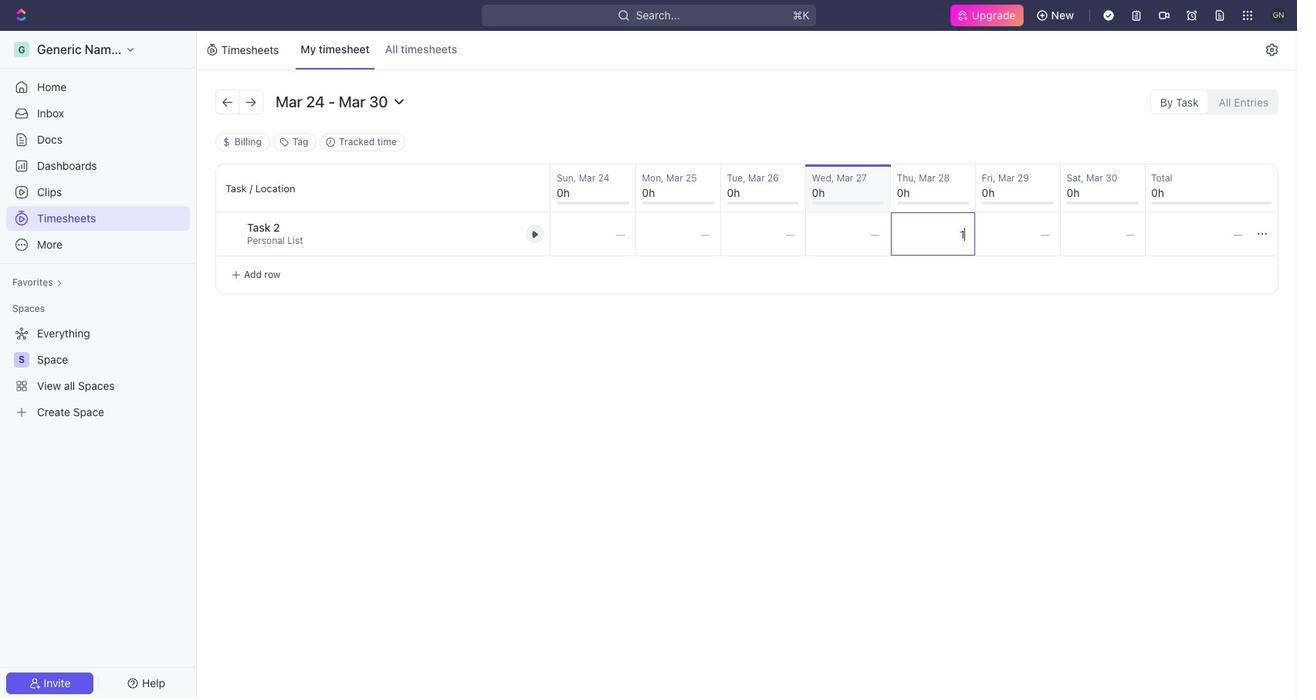 Task type: describe. For each thing, give the bounding box(es) containing it.
6 — text field from the left
[[1146, 212, 1254, 256]]

tree inside sidebar navigation
[[6, 321, 190, 425]]

5 — text field from the left
[[1061, 212, 1146, 256]]

generic name's workspace, , element
[[14, 42, 29, 57]]

sidebar navigation
[[0, 31, 200, 698]]

1 — text field from the left
[[891, 212, 975, 256]]

2 — text field from the left
[[636, 212, 720, 256]]



Task type: vqa. For each thing, say whether or not it's contained in the screenshot.
fourth — text field from the left
yes



Task type: locate. For each thing, give the bounding box(es) containing it.
— text field
[[891, 212, 975, 256], [976, 212, 1060, 256]]

1 horizontal spatial — text field
[[976, 212, 1060, 256]]

0 horizontal spatial — text field
[[891, 212, 975, 256]]

— text field
[[551, 212, 635, 256], [636, 212, 720, 256], [721, 212, 805, 256], [806, 212, 890, 256], [1061, 212, 1146, 256], [1146, 212, 1254, 256]]

3 — text field from the left
[[721, 212, 805, 256]]

2 — text field from the left
[[976, 212, 1060, 256]]

4 — text field from the left
[[806, 212, 890, 256]]

space, , element
[[14, 352, 29, 368]]

1 — text field from the left
[[551, 212, 635, 256]]

tree
[[6, 321, 190, 425]]



